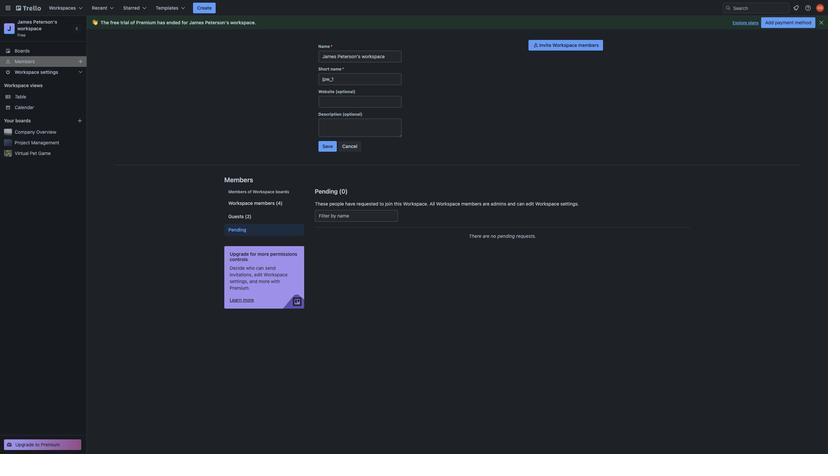 Task type: vqa. For each thing, say whether or not it's contained in the screenshot.
right Add a card link
no



Task type: describe. For each thing, give the bounding box(es) containing it.
upgrade for upgrade for more permissions controls decide who can send invitations, edit workspace settings, and more with premium.
[[230, 252, 249, 257]]

workspace settings
[[15, 69, 58, 75]]

project
[[15, 140, 30, 146]]

game
[[38, 151, 51, 156]]

workspace inside banner
[[230, 20, 255, 25]]

premium.
[[230, 286, 250, 291]]

overview
[[36, 129, 56, 135]]

workspace up table
[[4, 83, 29, 88]]

your boards with 3 items element
[[4, 117, 67, 125]]

wave image
[[92, 20, 98, 26]]

requested
[[357, 201, 379, 207]]

method
[[796, 20, 812, 25]]

james peterson's workspace link
[[17, 19, 58, 31]]

Filter by name text field
[[315, 210, 398, 222]]

templates button
[[152, 3, 189, 13]]

1 vertical spatial *
[[343, 67, 344, 72]]

👋
[[92, 20, 98, 25]]

free
[[17, 33, 26, 38]]

0
[[342, 188, 346, 195]]

pending
[[498, 234, 515, 239]]

1 vertical spatial more
[[259, 279, 270, 285]]

0 vertical spatial more
[[258, 252, 269, 257]]

description (optional)
[[319, 112, 363, 117]]

edit inside upgrade for more permissions controls decide who can send invitations, edit workspace settings, and more with premium.
[[254, 272, 263, 278]]

0 horizontal spatial *
[[331, 44, 333, 49]]

1 horizontal spatial james
[[189, 20, 204, 25]]

short
[[319, 67, 330, 72]]

have
[[346, 201, 356, 207]]

banner containing 👋
[[87, 16, 829, 29]]

workspace views
[[4, 83, 43, 88]]

calendar link
[[15, 104, 83, 111]]

description
[[319, 112, 342, 117]]

upgrade for upgrade to premium
[[15, 442, 34, 448]]

upgrade for more permissions controls decide who can send invitations, edit workspace settings, and more with premium.
[[230, 252, 298, 291]]

)
[[346, 188, 348, 195]]

virtual pet game link
[[15, 150, 83, 157]]

more inside button
[[243, 298, 254, 303]]

( 0 )
[[339, 188, 348, 195]]

workspace.
[[403, 201, 429, 207]]

has
[[157, 20, 165, 25]]

add payment method button
[[762, 17, 816, 28]]

members inside invite workspace members button
[[579, 42, 600, 48]]

settings,
[[230, 279, 248, 285]]

starred
[[123, 5, 140, 11]]

pending link
[[225, 224, 305, 236]]

save button
[[319, 141, 337, 152]]

workspace up guests
[[229, 201, 253, 206]]

and for settings,
[[250, 279, 258, 285]]

workspace inside button
[[553, 42, 578, 48]]

controls
[[230, 257, 248, 263]]

explore plans
[[733, 20, 759, 25]]

no
[[491, 234, 497, 239]]

name *
[[319, 44, 333, 49]]

1 vertical spatial members
[[225, 176, 253, 184]]

1 are from the top
[[483, 201, 490, 207]]

add board image
[[77, 118, 83, 124]]

the
[[101, 20, 109, 25]]

project management link
[[15, 140, 83, 146]]

0 vertical spatial pending
[[315, 188, 338, 195]]

trial
[[121, 20, 129, 25]]

0 vertical spatial to
[[380, 201, 384, 207]]

Search field
[[732, 3, 790, 13]]

these people have requested to join this workspace. all workspace members are admins and can edit workspace settings.
[[315, 201, 580, 207]]

free
[[110, 20, 119, 25]]

your boards
[[4, 118, 31, 124]]

starred button
[[119, 3, 150, 13]]

open information menu image
[[806, 5, 812, 11]]

workspace left 'settings.'
[[536, 201, 560, 207]]

workspaces button
[[45, 3, 87, 13]]

company overview link
[[15, 129, 83, 136]]

workspace inside 'popup button'
[[15, 69, 39, 75]]

learn more
[[230, 298, 254, 303]]

0 horizontal spatial members
[[254, 201, 275, 206]]

1 horizontal spatial can
[[517, 201, 525, 207]]

name
[[319, 44, 330, 49]]

0 horizontal spatial pending
[[229, 227, 247, 233]]

guests
[[229, 214, 244, 220]]

short name *
[[319, 67, 344, 72]]

there
[[469, 234, 482, 239]]

your
[[4, 118, 14, 124]]

1 horizontal spatial members
[[462, 201, 482, 207]]

workspace up workspace members
[[253, 190, 275, 195]]

payment
[[776, 20, 795, 25]]

j link
[[4, 23, 15, 34]]

for inside banner
[[182, 20, 188, 25]]

👋 the free trial of premium has ended for james peterson's workspace .
[[92, 20, 256, 25]]

0 vertical spatial edit
[[526, 201, 535, 207]]

(4)
[[276, 201, 283, 206]]

peterson's inside banner
[[205, 20, 229, 25]]

workspace inside upgrade for more permissions controls decide who can send invitations, edit workspace settings, and more with premium.
[[264, 272, 288, 278]]

with
[[271, 279, 280, 285]]

invitations,
[[230, 272, 253, 278]]

primary element
[[0, 0, 829, 16]]

workspace right all
[[437, 201, 461, 207]]

upgrade to premium
[[15, 442, 60, 448]]



Task type: locate. For each thing, give the bounding box(es) containing it.
more right learn
[[243, 298, 254, 303]]

boards up (4)
[[276, 190, 289, 195]]

these
[[315, 201, 328, 207]]

1 vertical spatial pending
[[229, 227, 247, 233]]

peterson's
[[33, 19, 57, 25], [205, 20, 229, 25]]

more left with
[[259, 279, 270, 285]]

pending
[[315, 188, 338, 195], [229, 227, 247, 233]]

and down who
[[250, 279, 258, 285]]

0 vertical spatial for
[[182, 20, 188, 25]]

boards up the company
[[15, 118, 31, 124]]

james down create button
[[189, 20, 204, 25]]

1 horizontal spatial premium
[[136, 20, 156, 25]]

1 vertical spatial workspace
[[17, 26, 42, 31]]

banner
[[87, 16, 829, 29]]

of inside banner
[[130, 20, 135, 25]]

0 vertical spatial upgrade
[[230, 252, 249, 257]]

more up send
[[258, 252, 269, 257]]

settings
[[40, 69, 58, 75]]

create
[[197, 5, 212, 11]]

all
[[430, 201, 435, 207]]

0 vertical spatial can
[[517, 201, 525, 207]]

workspace up the workspace views
[[15, 69, 39, 75]]

requests.
[[517, 234, 537, 239]]

1 horizontal spatial workspace
[[230, 20, 255, 25]]

1 horizontal spatial for
[[250, 252, 257, 257]]

pending down guests
[[229, 227, 247, 233]]

project management
[[15, 140, 59, 146]]

organizationdetailform element
[[319, 44, 402, 155]]

0 horizontal spatial and
[[250, 279, 258, 285]]

views
[[30, 83, 43, 88]]

are left "admins"
[[483, 201, 490, 207]]

and right "admins"
[[508, 201, 516, 207]]

invite workspace members
[[540, 42, 600, 48]]

1 vertical spatial can
[[256, 266, 264, 271]]

workspace navigation collapse icon image
[[73, 24, 82, 33]]

templates
[[156, 5, 179, 11]]

0 horizontal spatial boards
[[15, 118, 31, 124]]

None text field
[[319, 96, 402, 108], [319, 119, 402, 137], [319, 96, 402, 108], [319, 119, 402, 137]]

of up workspace members
[[248, 190, 252, 195]]

sm image
[[533, 42, 540, 49]]

to
[[380, 201, 384, 207], [35, 442, 40, 448]]

1 vertical spatial for
[[250, 252, 257, 257]]

1 horizontal spatial pending
[[315, 188, 338, 195]]

decide
[[230, 266, 245, 271]]

0 horizontal spatial peterson's
[[33, 19, 57, 25]]

more
[[258, 252, 269, 257], [259, 279, 270, 285], [243, 298, 254, 303]]

edit right "admins"
[[526, 201, 535, 207]]

0 horizontal spatial of
[[130, 20, 135, 25]]

james up the free
[[17, 19, 32, 25]]

workspace settings button
[[0, 67, 87, 78]]

0 vertical spatial (optional)
[[336, 89, 356, 94]]

of right trial
[[130, 20, 135, 25]]

send
[[265, 266, 276, 271]]

invite
[[540, 42, 552, 48]]

workspace members
[[229, 201, 275, 206]]

1 vertical spatial boards
[[276, 190, 289, 195]]

premium inside banner
[[136, 20, 156, 25]]

0 horizontal spatial workspace
[[17, 26, 42, 31]]

0 notifications image
[[793, 4, 801, 12]]

1 vertical spatial upgrade
[[15, 442, 34, 448]]

upgrade inside "link"
[[15, 442, 34, 448]]

calendar
[[15, 105, 34, 110]]

for right 'ended'
[[182, 20, 188, 25]]

0 vertical spatial premium
[[136, 20, 156, 25]]

0 vertical spatial of
[[130, 20, 135, 25]]

virtual
[[15, 151, 29, 156]]

0 vertical spatial and
[[508, 201, 516, 207]]

christina overa (christinaovera) image
[[817, 4, 825, 12]]

0 vertical spatial are
[[483, 201, 490, 207]]

1 vertical spatial (optional)
[[343, 112, 363, 117]]

0 vertical spatial members
[[15, 59, 35, 64]]

pet
[[30, 151, 37, 156]]

1 vertical spatial of
[[248, 190, 252, 195]]

back to home image
[[16, 3, 41, 13]]

can right "admins"
[[517, 201, 525, 207]]

(optional) for description (optional)
[[343, 112, 363, 117]]

upgrade inside upgrade for more permissions controls decide who can send invitations, edit workspace settings, and more with premium.
[[230, 252, 249, 257]]

0 horizontal spatial to
[[35, 442, 40, 448]]

2 are from the top
[[483, 234, 490, 239]]

1 horizontal spatial edit
[[526, 201, 535, 207]]

table
[[15, 94, 26, 100]]

peterson's inside james peterson's workspace free
[[33, 19, 57, 25]]

and
[[508, 201, 516, 207], [250, 279, 258, 285]]

(optional) right website
[[336, 89, 356, 94]]

0 horizontal spatial james
[[17, 19, 32, 25]]

members
[[15, 59, 35, 64], [225, 176, 253, 184], [229, 190, 247, 195]]

settings.
[[561, 201, 580, 207]]

1 vertical spatial to
[[35, 442, 40, 448]]

(2)
[[245, 214, 252, 220]]

table link
[[15, 94, 83, 100]]

1 horizontal spatial *
[[343, 67, 344, 72]]

peterson's down create button
[[205, 20, 229, 25]]

0 horizontal spatial premium
[[41, 442, 60, 448]]

for inside upgrade for more permissions controls decide who can send invitations, edit workspace settings, and more with premium.
[[250, 252, 257, 257]]

are
[[483, 201, 490, 207], [483, 234, 490, 239]]

add payment method
[[766, 20, 812, 25]]

members down boards
[[15, 59, 35, 64]]

workspace right invite
[[553, 42, 578, 48]]

workspace up with
[[264, 272, 288, 278]]

0 vertical spatial workspace
[[230, 20, 255, 25]]

ended
[[167, 20, 181, 25]]

0 horizontal spatial edit
[[254, 272, 263, 278]]

there are no pending requests.
[[469, 234, 537, 239]]

invite workspace members button
[[529, 40, 604, 51]]

premium inside "link"
[[41, 442, 60, 448]]

premium
[[136, 20, 156, 25], [41, 442, 60, 448]]

management
[[31, 140, 59, 146]]

explore plans button
[[733, 19, 759, 27]]

members up workspace members
[[229, 190, 247, 195]]

virtual pet game
[[15, 151, 51, 156]]

upgrade
[[230, 252, 249, 257], [15, 442, 34, 448]]

1 horizontal spatial to
[[380, 201, 384, 207]]

add
[[766, 20, 775, 25]]

1 horizontal spatial of
[[248, 190, 252, 195]]

james
[[17, 19, 32, 25], [189, 20, 204, 25]]

(optional) for website (optional)
[[336, 89, 356, 94]]

website (optional)
[[319, 89, 356, 94]]

(optional)
[[336, 89, 356, 94], [343, 112, 363, 117]]

and inside upgrade for more permissions controls decide who can send invitations, edit workspace settings, and more with premium.
[[250, 279, 258, 285]]

2 vertical spatial more
[[243, 298, 254, 303]]

boards link
[[0, 46, 87, 56]]

0 horizontal spatial can
[[256, 266, 264, 271]]

1 vertical spatial are
[[483, 234, 490, 239]]

workspace inside james peterson's workspace free
[[17, 26, 42, 31]]

(optional) right description
[[343, 112, 363, 117]]

*
[[331, 44, 333, 49], [343, 67, 344, 72]]

j
[[7, 25, 11, 32]]

2 horizontal spatial members
[[579, 42, 600, 48]]

permissions
[[270, 252, 298, 257]]

people
[[330, 201, 344, 207]]

explore
[[733, 20, 748, 25]]

workspace
[[553, 42, 578, 48], [15, 69, 39, 75], [4, 83, 29, 88], [253, 190, 275, 195], [229, 201, 253, 206], [437, 201, 461, 207], [536, 201, 560, 207], [264, 272, 288, 278]]

members up members of workspace boards
[[225, 176, 253, 184]]

name
[[331, 67, 342, 72]]

.
[[255, 20, 256, 25]]

1 horizontal spatial and
[[508, 201, 516, 207]]

workspaces
[[49, 5, 76, 11]]

and for admins
[[508, 201, 516, 207]]

admins
[[491, 201, 507, 207]]

1 horizontal spatial upgrade
[[230, 252, 249, 257]]

0 horizontal spatial upgrade
[[15, 442, 34, 448]]

0 vertical spatial *
[[331, 44, 333, 49]]

james inside james peterson's workspace free
[[17, 19, 32, 25]]

create button
[[193, 3, 216, 13]]

company overview
[[15, 129, 56, 135]]

for up who
[[250, 252, 257, 257]]

this
[[394, 201, 402, 207]]

0 vertical spatial boards
[[15, 118, 31, 124]]

who
[[246, 266, 255, 271]]

2 vertical spatial members
[[229, 190, 247, 195]]

recent
[[92, 5, 107, 11]]

learn more button
[[230, 297, 254, 304]]

cancel
[[343, 144, 358, 149]]

search image
[[726, 5, 732, 11]]

1 vertical spatial edit
[[254, 272, 263, 278]]

can inside upgrade for more permissions controls decide who can send invitations, edit workspace settings, and more with premium.
[[256, 266, 264, 271]]

recent button
[[88, 3, 118, 13]]

can right who
[[256, 266, 264, 271]]

are left no
[[483, 234, 490, 239]]

(
[[339, 188, 342, 195]]

to inside "link"
[[35, 442, 40, 448]]

1 horizontal spatial peterson's
[[205, 20, 229, 25]]

plans
[[749, 20, 759, 25]]

upgrade to premium link
[[4, 440, 81, 451]]

website
[[319, 89, 335, 94]]

1 vertical spatial premium
[[41, 442, 60, 448]]

for
[[182, 20, 188, 25], [250, 252, 257, 257]]

peterson's down back to home image
[[33, 19, 57, 25]]

join
[[386, 201, 393, 207]]

None text field
[[319, 51, 402, 63], [319, 73, 402, 85], [319, 51, 402, 63], [319, 73, 402, 85]]

edit down who
[[254, 272, 263, 278]]

1 horizontal spatial boards
[[276, 190, 289, 195]]

members of workspace boards
[[229, 190, 289, 195]]

pending up these
[[315, 188, 338, 195]]

boards
[[15, 48, 30, 54]]

workspace
[[230, 20, 255, 25], [17, 26, 42, 31]]

1 vertical spatial and
[[250, 279, 258, 285]]

edit
[[526, 201, 535, 207], [254, 272, 263, 278]]

0 horizontal spatial for
[[182, 20, 188, 25]]

company
[[15, 129, 35, 135]]



